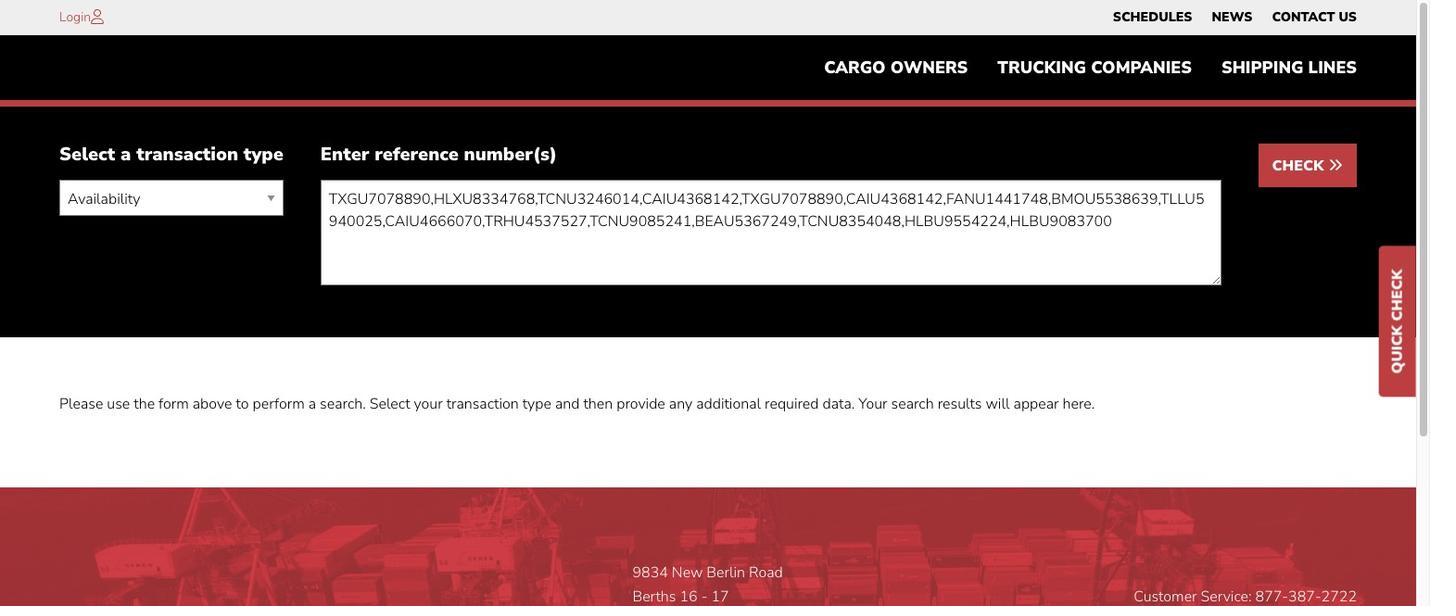 Task type: locate. For each thing, give the bounding box(es) containing it.
cargo owners
[[824, 57, 968, 79]]

0 vertical spatial check
[[1272, 156, 1328, 176]]

0 horizontal spatial select
[[59, 142, 115, 167]]

angle double right image
[[1328, 158, 1343, 173]]

trucking companies link
[[983, 49, 1207, 87]]

0 vertical spatial menu bar
[[1103, 5, 1367, 31]]

search.
[[320, 394, 366, 415]]

0 vertical spatial a
[[121, 142, 131, 167]]

1 horizontal spatial select
[[370, 394, 410, 415]]

0 horizontal spatial a
[[121, 142, 131, 167]]

select
[[59, 142, 115, 167], [370, 394, 410, 415]]

0 horizontal spatial type
[[244, 142, 284, 167]]

1 horizontal spatial type
[[523, 394, 551, 415]]

results
[[938, 394, 982, 415]]

menu bar
[[1103, 5, 1367, 31], [809, 49, 1372, 87]]

quick check
[[1388, 269, 1408, 374]]

type left and
[[523, 394, 551, 415]]

contact us link
[[1272, 5, 1357, 31]]

login link
[[59, 8, 91, 26]]

1 horizontal spatial a
[[308, 394, 316, 415]]

schedules
[[1113, 8, 1193, 26]]

cargo owners link
[[809, 49, 983, 87]]

check
[[1272, 156, 1328, 176], [1388, 269, 1408, 321]]

menu bar containing schedules
[[1103, 5, 1367, 31]]

required
[[765, 394, 819, 415]]

menu bar down schedules link
[[809, 49, 1372, 87]]

quick check link
[[1379, 246, 1416, 397]]

Enter reference number(s) text field
[[321, 180, 1221, 286]]

type
[[244, 142, 284, 167], [523, 394, 551, 415]]

a
[[121, 142, 131, 167], [308, 394, 316, 415]]

berlin
[[707, 563, 745, 583]]

1 vertical spatial menu bar
[[809, 49, 1372, 87]]

type left enter
[[244, 142, 284, 167]]

owners
[[891, 57, 968, 79]]

0 horizontal spatial check
[[1272, 156, 1328, 176]]

1 horizontal spatial transaction
[[446, 394, 519, 415]]

will
[[986, 394, 1010, 415]]

lines
[[1309, 57, 1357, 79]]

trucking companies
[[998, 57, 1192, 79]]

your
[[414, 394, 443, 415]]

0 horizontal spatial transaction
[[136, 142, 238, 167]]

1 vertical spatial type
[[523, 394, 551, 415]]

above
[[193, 394, 232, 415]]

appear
[[1014, 394, 1059, 415]]

check button
[[1259, 144, 1357, 188]]

menu bar up shipping
[[1103, 5, 1367, 31]]

enter reference number(s)
[[321, 142, 557, 167]]

shipping lines
[[1222, 57, 1357, 79]]

1 vertical spatial check
[[1388, 269, 1408, 321]]

please use the form above to perform a search. select your transaction type and then provide any additional required data. your search results will appear here.
[[59, 394, 1095, 415]]

here.
[[1063, 394, 1095, 415]]

any
[[669, 394, 693, 415]]

menu bar containing cargo owners
[[809, 49, 1372, 87]]

0 vertical spatial transaction
[[136, 142, 238, 167]]

news
[[1212, 8, 1253, 26]]

contact
[[1272, 8, 1335, 26]]

contact us
[[1272, 8, 1357, 26]]

0 vertical spatial type
[[244, 142, 284, 167]]

transaction
[[136, 142, 238, 167], [446, 394, 519, 415]]

1 horizontal spatial check
[[1388, 269, 1408, 321]]



Task type: describe. For each thing, give the bounding box(es) containing it.
9834 new berlin road
[[633, 563, 783, 583]]

1 vertical spatial a
[[308, 394, 316, 415]]

1 vertical spatial select
[[370, 394, 410, 415]]

and
[[555, 394, 580, 415]]

0 vertical spatial select
[[59, 142, 115, 167]]

news link
[[1212, 5, 1253, 31]]

then
[[584, 394, 613, 415]]

quick
[[1388, 325, 1408, 374]]

shipping
[[1222, 57, 1304, 79]]

9834 new berlin road footer
[[0, 488, 1416, 606]]

use
[[107, 394, 130, 415]]

select a transaction type
[[59, 142, 284, 167]]

please
[[59, 394, 103, 415]]

check inside button
[[1272, 156, 1328, 176]]

companies
[[1091, 57, 1192, 79]]

new
[[672, 563, 703, 583]]

shipping lines link
[[1207, 49, 1372, 87]]

1 vertical spatial transaction
[[446, 394, 519, 415]]

data.
[[823, 394, 855, 415]]

perform
[[253, 394, 305, 415]]

your
[[859, 394, 888, 415]]

reference
[[375, 142, 459, 167]]

us
[[1339, 8, 1357, 26]]

search
[[891, 394, 934, 415]]

cargo
[[824, 57, 886, 79]]

form
[[159, 394, 189, 415]]

number(s)
[[464, 142, 557, 167]]

9834
[[633, 563, 668, 583]]

schedules link
[[1113, 5, 1193, 31]]

provide
[[617, 394, 665, 415]]

road
[[749, 563, 783, 583]]

user image
[[91, 9, 104, 24]]

the
[[134, 394, 155, 415]]

login
[[59, 8, 91, 26]]

additional
[[696, 394, 761, 415]]

enter
[[321, 142, 369, 167]]

trucking
[[998, 57, 1086, 79]]

to
[[236, 394, 249, 415]]



Task type: vqa. For each thing, say whether or not it's contained in the screenshot.
the check inside Quick Check link
no



